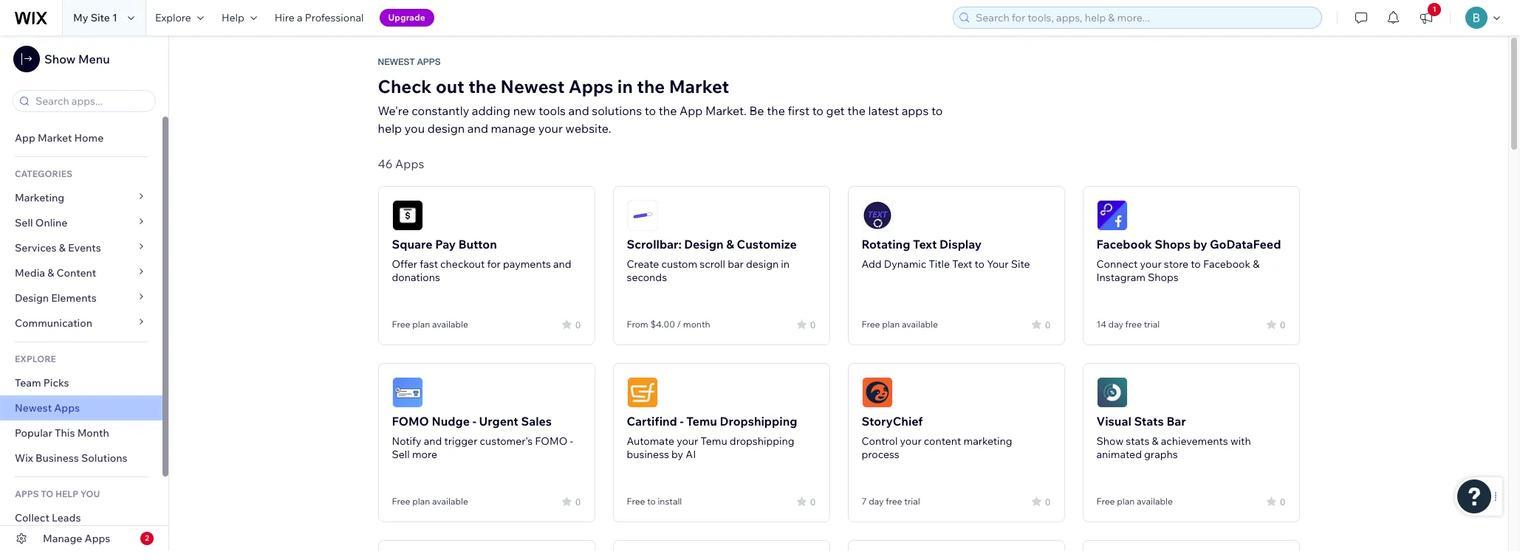 Task type: describe. For each thing, give the bounding box(es) containing it.
wix
[[15, 452, 33, 465]]

your inside cartifind - temu dropshipping automate your temu dropshipping business by ai
[[677, 435, 698, 448]]

1 vertical spatial temu
[[701, 435, 727, 448]]

month
[[77, 427, 109, 440]]

/
[[677, 319, 681, 330]]

graphs
[[1144, 448, 1178, 462]]

control
[[862, 435, 898, 448]]

be
[[749, 103, 764, 118]]

1 vertical spatial fomo
[[535, 435, 568, 448]]

we're constantly adding new tools and solutions to the app market. be the first to get the latest apps to help you design and manage your website.
[[378, 103, 943, 136]]

scroll
[[700, 258, 725, 271]]

free plan available for add
[[862, 319, 938, 330]]

free for square pay button
[[392, 319, 410, 330]]

1 vertical spatial newest
[[501, 75, 565, 98]]

design inside sidebar element
[[15, 292, 49, 305]]

media & content link
[[0, 261, 163, 286]]

0 vertical spatial newest
[[378, 57, 415, 67]]

bar
[[728, 258, 744, 271]]

the right be
[[767, 103, 785, 118]]

apps to help you
[[15, 489, 100, 500]]

7 day free trial
[[862, 496, 920, 508]]

you
[[405, 121, 425, 136]]

and inside fomo nudge - urgent sales notify and trigger customer's fomo - sell more
[[424, 435, 442, 448]]

0 for cartifind - temu dropshipping
[[810, 497, 816, 508]]

& right media
[[47, 267, 54, 280]]

0 horizontal spatial facebook
[[1097, 237, 1152, 252]]

business
[[627, 448, 669, 462]]

media
[[15, 267, 45, 280]]

app inside sidebar element
[[15, 131, 35, 145]]

services & events link
[[0, 236, 163, 261]]

ai
[[686, 448, 696, 462]]

0 for rotating text display
[[1045, 319, 1051, 331]]

communication
[[15, 317, 95, 330]]

and up website.
[[569, 103, 589, 118]]

app inside we're constantly adding new tools and solutions to the app market. be the first to get the latest apps to help you design and manage your website.
[[680, 103, 703, 118]]

checkout
[[440, 258, 485, 271]]

and down adding
[[467, 121, 488, 136]]

manage
[[43, 533, 82, 546]]

free for visual stats bar
[[1097, 496, 1115, 508]]

$4.00
[[650, 319, 675, 330]]

help
[[222, 11, 244, 24]]

available for add
[[902, 319, 938, 330]]

title
[[929, 258, 950, 271]]

stats
[[1126, 435, 1150, 448]]

0 for visual stats bar
[[1280, 497, 1286, 508]]

2
[[145, 534, 149, 544]]

process
[[862, 448, 900, 462]]

0 for storychief
[[1045, 497, 1051, 508]]

seconds
[[627, 271, 667, 284]]

day for shops
[[1109, 319, 1124, 330]]

free for rotating text display
[[862, 319, 880, 330]]

to
[[41, 489, 53, 500]]

customer's
[[480, 435, 533, 448]]

0 for facebook shops by godatafeed
[[1280, 319, 1286, 331]]

bar
[[1167, 414, 1186, 429]]

services & events
[[15, 242, 101, 255]]

business
[[35, 452, 79, 465]]

team picks
[[15, 377, 69, 390]]

show inside button
[[44, 52, 76, 66]]

trial for control
[[904, 496, 920, 508]]

sidebar element
[[0, 35, 169, 552]]

by inside 'facebook shops by godatafeed connect your store to facebook & instagram shops'
[[1193, 237, 1207, 252]]

with
[[1231, 435, 1251, 448]]

leads
[[52, 512, 81, 525]]

& inside scrollbar: design & customize create custom scroll bar design in seconds
[[726, 237, 734, 252]]

square pay button offer fast checkout for payments and donations
[[392, 237, 571, 284]]

1 horizontal spatial newest apps
[[378, 57, 441, 67]]

1 inside button
[[1433, 4, 1436, 14]]

day for control
[[869, 496, 884, 508]]

plan for urgent
[[412, 496, 430, 508]]

get
[[826, 103, 845, 118]]

market inside app market home link
[[38, 131, 72, 145]]

14
[[1097, 319, 1107, 330]]

sell inside fomo nudge - urgent sales notify and trigger customer's fomo - sell more
[[392, 448, 410, 462]]

1 horizontal spatial facebook
[[1203, 258, 1251, 271]]

apps
[[902, 103, 929, 118]]

you
[[80, 489, 100, 500]]

to right apps
[[931, 103, 943, 118]]

scrollbar: design & customize logo image
[[627, 200, 658, 231]]

0 horizontal spatial -
[[473, 414, 476, 429]]

help
[[55, 489, 78, 500]]

my site 1
[[73, 11, 117, 24]]

notify
[[392, 435, 421, 448]]

connect
[[1097, 258, 1138, 271]]

design elements
[[15, 292, 97, 305]]

scrollbar: design & customize create custom scroll bar design in seconds
[[627, 237, 797, 284]]

0 for fomo nudge - urgent sales
[[575, 497, 581, 508]]

facebook shops by godatafeed logo image
[[1097, 200, 1128, 231]]

explore
[[155, 11, 191, 24]]

popular this month link
[[0, 421, 163, 446]]

events
[[68, 242, 101, 255]]

marketing
[[964, 435, 1013, 448]]

& left events
[[59, 242, 66, 255]]

help
[[378, 121, 402, 136]]

46
[[378, 157, 393, 171]]

- inside cartifind - temu dropshipping automate your temu dropshipping business by ai
[[680, 414, 684, 429]]

available for urgent
[[432, 496, 468, 508]]

add
[[862, 258, 882, 271]]

stats
[[1134, 414, 1164, 429]]

free plan available for urgent
[[392, 496, 468, 508]]

solutions
[[592, 103, 642, 118]]

available for show
[[1137, 496, 1173, 508]]

elements
[[51, 292, 97, 305]]

menu
[[78, 52, 110, 66]]

solutions
[[81, 452, 128, 465]]

picks
[[43, 377, 69, 390]]

content
[[57, 267, 96, 280]]

app market home link
[[0, 126, 163, 151]]

the up we're constantly adding new tools and solutions to the app market. be the first to get the latest apps to help you design and manage your website.
[[637, 75, 665, 98]]

free for fomo nudge - urgent sales
[[392, 496, 410, 508]]

free plan available for show
[[1097, 496, 1173, 508]]

we're
[[378, 103, 409, 118]]

sell online link
[[0, 211, 163, 236]]

apps up out
[[417, 57, 441, 67]]

available for offer
[[432, 319, 468, 330]]

& inside "visual stats bar show stats & achievements with animated graphs"
[[1152, 435, 1159, 448]]

design inside scrollbar: design & customize create custom scroll bar design in seconds
[[746, 258, 779, 271]]

design inside scrollbar: design & customize create custom scroll bar design in seconds
[[684, 237, 724, 252]]

cartifind - temu dropshipping automate your temu dropshipping business by ai
[[627, 414, 797, 462]]

urgent
[[479, 414, 518, 429]]

home
[[74, 131, 104, 145]]

to right solutions
[[645, 103, 656, 118]]

team
[[15, 377, 41, 390]]

1 horizontal spatial text
[[952, 258, 972, 271]]

popular
[[15, 427, 52, 440]]

to inside rotating text display add dynamic title text to your site
[[975, 258, 985, 271]]

donations
[[392, 271, 440, 284]]



Task type: vqa. For each thing, say whether or not it's contained in the screenshot.


Task type: locate. For each thing, give the bounding box(es) containing it.
from
[[627, 319, 648, 330]]

- right the cartifind
[[680, 414, 684, 429]]

0 vertical spatial day
[[1109, 319, 1124, 330]]

0 vertical spatial market
[[669, 75, 729, 98]]

0 vertical spatial design
[[427, 121, 465, 136]]

design down customize on the top of the page
[[746, 258, 779, 271]]

sell online
[[15, 216, 67, 230]]

temu right ai
[[701, 435, 727, 448]]

1 horizontal spatial show
[[1097, 435, 1124, 448]]

sell left online on the top left of page
[[15, 216, 33, 230]]

offer
[[392, 258, 417, 271]]

free for cartifind - temu dropshipping
[[627, 496, 645, 508]]

to left get
[[812, 103, 824, 118]]

the
[[468, 75, 497, 98], [637, 75, 665, 98], [659, 103, 677, 118], [767, 103, 785, 118], [847, 103, 866, 118]]

and right notify
[[424, 435, 442, 448]]

display
[[940, 237, 982, 252]]

market up 'market.'
[[669, 75, 729, 98]]

hire
[[275, 11, 295, 24]]

design down media
[[15, 292, 49, 305]]

0 horizontal spatial free
[[886, 496, 902, 508]]

0 vertical spatial temu
[[686, 414, 717, 429]]

facebook down godatafeed
[[1203, 258, 1251, 271]]

0 vertical spatial newest apps
[[378, 57, 441, 67]]

1 vertical spatial facebook
[[1203, 258, 1251, 271]]

adding
[[472, 103, 511, 118]]

facebook
[[1097, 237, 1152, 252], [1203, 258, 1251, 271]]

1 horizontal spatial sell
[[392, 448, 410, 462]]

newest up the "new"
[[501, 75, 565, 98]]

0 vertical spatial trial
[[1144, 319, 1160, 330]]

day
[[1109, 319, 1124, 330], [869, 496, 884, 508]]

1 vertical spatial newest apps
[[15, 402, 80, 415]]

1 horizontal spatial fomo
[[535, 435, 568, 448]]

market
[[669, 75, 729, 98], [38, 131, 72, 145]]

professional
[[305, 11, 364, 24]]

plan down dynamic
[[882, 319, 900, 330]]

to left install
[[647, 496, 656, 508]]

and right the payments
[[553, 258, 571, 271]]

constantly
[[412, 103, 469, 118]]

dropshipping
[[730, 435, 795, 448]]

tools
[[539, 103, 566, 118]]

free left install
[[627, 496, 645, 508]]

cartifind - temu dropshipping logo image
[[627, 377, 658, 409]]

your
[[987, 258, 1009, 271]]

design
[[684, 237, 724, 252], [15, 292, 49, 305]]

newest apps up check
[[378, 57, 441, 67]]

plan for offer
[[412, 319, 430, 330]]

achievements
[[1161, 435, 1228, 448]]

show menu
[[44, 52, 110, 66]]

newest apps down team picks
[[15, 402, 80, 415]]

0 vertical spatial in
[[617, 75, 633, 98]]

a
[[297, 11, 303, 24]]

0 horizontal spatial app
[[15, 131, 35, 145]]

1 horizontal spatial design
[[746, 258, 779, 271]]

design
[[427, 121, 465, 136], [746, 258, 779, 271]]

sell inside sidebar element
[[15, 216, 33, 230]]

dynamic
[[884, 258, 927, 271]]

2 horizontal spatial newest
[[501, 75, 565, 98]]

1 button
[[1410, 0, 1443, 35]]

create
[[627, 258, 659, 271]]

0 horizontal spatial design
[[15, 292, 49, 305]]

wix business solutions link
[[0, 446, 163, 471]]

1 vertical spatial trial
[[904, 496, 920, 508]]

collect leads
[[15, 512, 81, 525]]

new
[[513, 103, 536, 118]]

0 horizontal spatial text
[[913, 237, 937, 252]]

& inside 'facebook shops by godatafeed connect your store to facebook & instagram shops'
[[1253, 258, 1260, 271]]

newest inside sidebar element
[[15, 402, 52, 415]]

- right nudge
[[473, 414, 476, 429]]

website.
[[566, 121, 611, 136]]

sales
[[521, 414, 552, 429]]

free down animated
[[1097, 496, 1115, 508]]

visual stats bar logo image
[[1097, 377, 1128, 409]]

0 horizontal spatial market
[[38, 131, 72, 145]]

1 vertical spatial shops
[[1148, 271, 1179, 284]]

app left 'market.'
[[680, 103, 703, 118]]

media & content
[[15, 267, 96, 280]]

1 vertical spatial design
[[746, 258, 779, 271]]

pay
[[435, 237, 456, 252]]

temu
[[686, 414, 717, 429], [701, 435, 727, 448]]

0 vertical spatial shops
[[1155, 237, 1191, 252]]

0 horizontal spatial by
[[672, 448, 683, 462]]

trial right 7
[[904, 496, 920, 508]]

to left your
[[975, 258, 985, 271]]

1 vertical spatial site
[[1011, 258, 1030, 271]]

your left store
[[1140, 258, 1162, 271]]

apps
[[417, 57, 441, 67], [569, 75, 613, 98], [395, 157, 424, 171], [54, 402, 80, 415], [85, 533, 110, 546]]

plan down more
[[412, 496, 430, 508]]

day right 14
[[1109, 319, 1124, 330]]

fomo nudge - urgent sales notify and trigger customer's fomo - sell more
[[392, 414, 573, 462]]

0 vertical spatial design
[[684, 237, 724, 252]]

0 horizontal spatial trial
[[904, 496, 920, 508]]

1 horizontal spatial by
[[1193, 237, 1207, 252]]

site
[[91, 11, 110, 24], [1011, 258, 1030, 271]]

free for shops
[[1126, 319, 1142, 330]]

2 horizontal spatial -
[[680, 414, 684, 429]]

46 apps
[[378, 157, 424, 171]]

rotating text display logo image
[[862, 200, 893, 231]]

wix business solutions
[[15, 452, 128, 465]]

available down donations
[[432, 319, 468, 330]]

the right get
[[847, 103, 866, 118]]

free right 7
[[886, 496, 902, 508]]

free plan available down more
[[392, 496, 468, 508]]

first
[[788, 103, 810, 118]]

apps right 46 on the left top
[[395, 157, 424, 171]]

1 horizontal spatial -
[[570, 435, 573, 448]]

1 horizontal spatial trial
[[1144, 319, 1160, 330]]

2 vertical spatial newest
[[15, 402, 52, 415]]

month
[[683, 319, 710, 330]]

app market home
[[15, 131, 104, 145]]

apps up solutions
[[569, 75, 613, 98]]

show down visual
[[1097, 435, 1124, 448]]

visual stats bar show stats & achievements with animated graphs
[[1097, 414, 1251, 462]]

trial right 14
[[1144, 319, 1160, 330]]

- right customer's
[[570, 435, 573, 448]]

customize
[[737, 237, 797, 252]]

0 for scrollbar: design & customize
[[810, 319, 816, 331]]

latest
[[868, 103, 899, 118]]

check
[[378, 75, 432, 98]]

install
[[658, 496, 682, 508]]

1 horizontal spatial in
[[781, 258, 790, 271]]

newest apps inside newest apps link
[[15, 402, 80, 415]]

0 horizontal spatial design
[[427, 121, 465, 136]]

1 vertical spatial design
[[15, 292, 49, 305]]

0 vertical spatial site
[[91, 11, 110, 24]]

0 vertical spatial text
[[913, 237, 937, 252]]

text down display
[[952, 258, 972, 271]]

your
[[538, 121, 563, 136], [1140, 258, 1162, 271], [677, 435, 698, 448], [900, 435, 922, 448]]

& right stats
[[1152, 435, 1159, 448]]

free plan available down animated
[[1097, 496, 1173, 508]]

design up scroll
[[684, 237, 724, 252]]

free plan available for offer
[[392, 319, 468, 330]]

1 vertical spatial app
[[15, 131, 35, 145]]

animated
[[1097, 448, 1142, 462]]

show inside "visual stats bar show stats & achievements with animated graphs"
[[1097, 435, 1124, 448]]

free plan available down donations
[[392, 319, 468, 330]]

godatafeed
[[1210, 237, 1281, 252]]

to right store
[[1191, 258, 1201, 271]]

1 horizontal spatial design
[[684, 237, 724, 252]]

1 horizontal spatial site
[[1011, 258, 1030, 271]]

plan down animated
[[1117, 496, 1135, 508]]

0 horizontal spatial newest apps
[[15, 402, 80, 415]]

0 horizontal spatial fomo
[[392, 414, 429, 429]]

fomo nudge - urgent sales logo image
[[392, 377, 423, 409]]

1 horizontal spatial day
[[1109, 319, 1124, 330]]

1 vertical spatial sell
[[392, 448, 410, 462]]

square pay button logo image
[[392, 200, 423, 231]]

check out the newest apps in the market
[[378, 75, 729, 98]]

available down more
[[432, 496, 468, 508]]

shops up store
[[1155, 237, 1191, 252]]

by
[[1193, 237, 1207, 252], [672, 448, 683, 462]]

day right 7
[[869, 496, 884, 508]]

1 horizontal spatial newest
[[378, 57, 415, 67]]

apps up this
[[54, 402, 80, 415]]

site right my
[[91, 11, 110, 24]]

text up title
[[913, 237, 937, 252]]

available down graphs
[[1137, 496, 1173, 508]]

0 vertical spatial facebook
[[1097, 237, 1152, 252]]

0 vertical spatial fomo
[[392, 414, 429, 429]]

& up bar
[[726, 237, 734, 252]]

0 vertical spatial sell
[[15, 216, 33, 230]]

0 vertical spatial free
[[1126, 319, 1142, 330]]

to inside 'facebook shops by godatafeed connect your store to facebook & instagram shops'
[[1191, 258, 1201, 271]]

1 vertical spatial free
[[886, 496, 902, 508]]

design inside we're constantly adding new tools and solutions to the app market. be the first to get the latest apps to help you design and manage your website.
[[427, 121, 465, 136]]

and inside square pay button offer fast checkout for payments and donations
[[553, 258, 571, 271]]

0 horizontal spatial in
[[617, 75, 633, 98]]

hire a professional
[[275, 11, 364, 24]]

shops right instagram
[[1148, 271, 1179, 284]]

free plan available down dynamic
[[862, 319, 938, 330]]

more
[[412, 448, 437, 462]]

fomo up notify
[[392, 414, 429, 429]]

free down notify
[[392, 496, 410, 508]]

the right solutions
[[659, 103, 677, 118]]

team picks link
[[0, 371, 163, 396]]

0 horizontal spatial 1
[[112, 11, 117, 24]]

scrollbar:
[[627, 237, 682, 252]]

free right 14
[[1126, 319, 1142, 330]]

collect
[[15, 512, 49, 525]]

plan down donations
[[412, 319, 430, 330]]

trigger
[[444, 435, 478, 448]]

in up solutions
[[617, 75, 633, 98]]

sell
[[15, 216, 33, 230], [392, 448, 410, 462]]

0 horizontal spatial show
[[44, 52, 76, 66]]

your inside we're constantly adding new tools and solutions to the app market. be the first to get the latest apps to help you design and manage your website.
[[538, 121, 563, 136]]

site inside rotating text display add dynamic title text to your site
[[1011, 258, 1030, 271]]

by left godatafeed
[[1193, 237, 1207, 252]]

0 horizontal spatial day
[[869, 496, 884, 508]]

free down donations
[[392, 319, 410, 330]]

1 vertical spatial in
[[781, 258, 790, 271]]

0 horizontal spatial newest
[[15, 402, 52, 415]]

for
[[487, 258, 501, 271]]

plan for show
[[1117, 496, 1135, 508]]

by inside cartifind - temu dropshipping automate your temu dropshipping business by ai
[[672, 448, 683, 462]]

online
[[35, 216, 67, 230]]

0 vertical spatial app
[[680, 103, 703, 118]]

storychief logo image
[[862, 377, 893, 409]]

plan for add
[[882, 319, 900, 330]]

show left the menu
[[44, 52, 76, 66]]

in inside scrollbar: design & customize create custom scroll bar design in seconds
[[781, 258, 790, 271]]

newest apps link
[[0, 396, 163, 421]]

temu up ai
[[686, 414, 717, 429]]

in down customize on the top of the page
[[781, 258, 790, 271]]

1 vertical spatial show
[[1097, 435, 1124, 448]]

newest up popular
[[15, 402, 52, 415]]

your right automate
[[677, 435, 698, 448]]

design down constantly
[[427, 121, 465, 136]]

1 horizontal spatial market
[[669, 75, 729, 98]]

1 vertical spatial market
[[38, 131, 72, 145]]

fomo down sales
[[535, 435, 568, 448]]

visual
[[1097, 414, 1132, 429]]

1 vertical spatial day
[[869, 496, 884, 508]]

show menu button
[[13, 46, 110, 72]]

Search for tools, apps, help & more... field
[[971, 7, 1317, 28]]

by left ai
[[672, 448, 683, 462]]

fast
[[420, 258, 438, 271]]

1 vertical spatial text
[[952, 258, 972, 271]]

free down add
[[862, 319, 880, 330]]

apps
[[15, 489, 39, 500]]

your down tools
[[538, 121, 563, 136]]

button
[[458, 237, 497, 252]]

1 horizontal spatial 1
[[1433, 4, 1436, 14]]

automate
[[627, 435, 674, 448]]

cartifind
[[627, 414, 677, 429]]

1 vertical spatial by
[[672, 448, 683, 462]]

app up "categories"
[[15, 131, 35, 145]]

site right your
[[1011, 258, 1030, 271]]

the up adding
[[468, 75, 497, 98]]

your inside 'facebook shops by godatafeed connect your store to facebook & instagram shops'
[[1140, 258, 1162, 271]]

market left home
[[38, 131, 72, 145]]

Search apps... field
[[31, 91, 151, 112]]

sell left more
[[392, 448, 410, 462]]

show
[[44, 52, 76, 66], [1097, 435, 1124, 448]]

storychief
[[862, 414, 923, 429]]

0 vertical spatial by
[[1193, 237, 1207, 252]]

free for control
[[886, 496, 902, 508]]

services
[[15, 242, 57, 255]]

marketing
[[15, 191, 64, 205]]

your down storychief
[[900, 435, 922, 448]]

0 vertical spatial show
[[44, 52, 76, 66]]

facebook up connect
[[1097, 237, 1152, 252]]

& down godatafeed
[[1253, 258, 1260, 271]]

trial for shops
[[1144, 319, 1160, 330]]

rotating text display add dynamic title text to your site
[[862, 237, 1030, 271]]

newest up check
[[378, 57, 415, 67]]

free
[[392, 319, 410, 330], [862, 319, 880, 330], [392, 496, 410, 508], [627, 496, 645, 508], [1097, 496, 1115, 508]]

0 horizontal spatial sell
[[15, 216, 33, 230]]

1 horizontal spatial free
[[1126, 319, 1142, 330]]

available down dynamic
[[902, 319, 938, 330]]

apps down collect leads link at bottom
[[85, 533, 110, 546]]

0 horizontal spatial site
[[91, 11, 110, 24]]

communication link
[[0, 311, 163, 336]]

0
[[575, 319, 581, 331], [810, 319, 816, 331], [1045, 319, 1051, 331], [1280, 319, 1286, 331], [575, 497, 581, 508], [810, 497, 816, 508], [1045, 497, 1051, 508], [1280, 497, 1286, 508]]

0 for square pay button
[[575, 319, 581, 331]]

rotating
[[862, 237, 910, 252]]

your inside storychief control your content marketing process
[[900, 435, 922, 448]]

this
[[55, 427, 75, 440]]

1 horizontal spatial app
[[680, 103, 703, 118]]

popular this month
[[15, 427, 109, 440]]

hire a professional link
[[266, 0, 373, 35]]

content
[[924, 435, 961, 448]]



